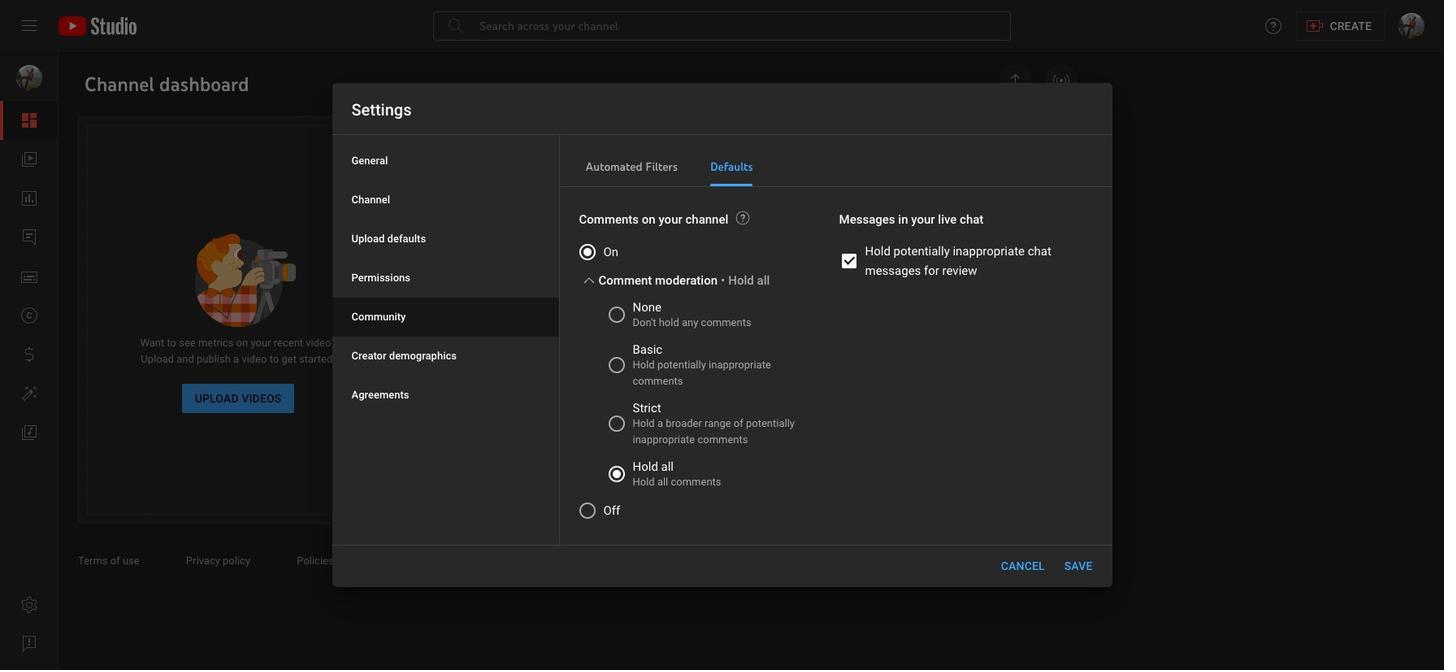 Task type: vqa. For each thing, say whether or not it's contained in the screenshot.
Settings dialog
yes



Task type: describe. For each thing, give the bounding box(es) containing it.
publish
[[197, 353, 231, 365]]

channel for go to channel analytics
[[475, 435, 527, 448]]

hold
[[659, 316, 680, 329]]

account image
[[1399, 13, 1425, 39]]

upcoming changes to community guidelines warnings link
[[778, 257, 1058, 318]]

messages
[[840, 212, 896, 227]]

basic hold potentially inappropriate comments
[[633, 342, 771, 387]]

of for terms of use
[[110, 555, 120, 567]]

terms
[[78, 555, 108, 567]]

guidelines
[[940, 272, 989, 284]]

demographics
[[389, 350, 457, 362]]

upload videos
[[195, 392, 282, 405]]

messages in your live chat
[[840, 212, 984, 227]]

comment
[[599, 273, 652, 288]]

settings dialog
[[332, 83, 1113, 587]]

terms of use
[[78, 555, 142, 567]]

to inside upcoming changes to community guidelines warnings
[[871, 272, 881, 284]]

0 horizontal spatial chat
[[960, 212, 984, 227]]

channel inside settings dialog
[[686, 212, 729, 227]]

review
[[943, 263, 978, 278]]

hold potentially inappropriate chat messages for review
[[866, 244, 1052, 278]]

expansion
[[778, 226, 827, 238]]

on inside "want to see metrics on your recent video? upload and publish a video to get started."
[[236, 337, 248, 349]]

strict hold a broader range of potentially inappropriate comments
[[633, 401, 795, 446]]

inappropriate inside strict hold a broader range of potentially inappropriate comments
[[633, 433, 695, 446]]

filters
[[646, 159, 678, 174]]

save
[[1065, 559, 1093, 572]]

policies & safety link
[[297, 555, 391, 567]]

privacy policy link
[[186, 555, 266, 567]]

video
[[242, 353, 267, 365]]

for
[[925, 263, 940, 278]]

comments on your channel
[[579, 212, 729, 227]]

save button
[[1058, 551, 1100, 581]]

automated filters
[[586, 159, 678, 174]]

comments for none
[[701, 316, 752, 329]]

cancel
[[1002, 559, 1045, 572]]

potentially inside basic hold potentially inappropriate comments
[[658, 359, 706, 371]]

go to channel analytics link
[[419, 427, 738, 456]]

a inside "want to see metrics on your recent video? upload and publish a video to get started."
[[233, 353, 239, 365]]

upcoming changes to community guidelines warnings
[[778, 272, 989, 300]]

0 vertical spatial all
[[757, 273, 770, 288]]

safety
[[346, 555, 375, 567]]

create button
[[1297, 11, 1386, 41]]

expansion of channel permissions
[[778, 226, 939, 238]]

don't
[[633, 316, 657, 329]]

creator demographics
[[352, 350, 457, 362]]

privacy policy
[[186, 555, 253, 567]]

your inside "want to see metrics on your recent video? upload and publish a video to get started."
[[251, 337, 271, 349]]

upload for upload videos
[[195, 392, 239, 405]]

in
[[899, 212, 909, 227]]

comments for basic
[[633, 375, 683, 387]]

permissions
[[881, 226, 939, 238]]

terms of use link
[[78, 555, 155, 567]]

inappropriate inside basic hold potentially inappropriate comments
[[709, 359, 771, 371]]

defaults
[[711, 159, 754, 174]]

hold inside basic hold potentially inappropriate comments
[[633, 359, 655, 371]]

defaults
[[388, 233, 426, 245]]

to left get
[[270, 353, 279, 365]]

get
[[282, 353, 297, 365]]

a inside strict hold a broader range of potentially inappropriate comments
[[658, 417, 663, 429]]

2 vertical spatial all
[[658, 476, 669, 488]]

your for in
[[912, 212, 936, 227]]

general
[[352, 154, 388, 167]]

policies & safety
[[297, 555, 378, 567]]

community
[[802, 181, 855, 193]]

privacy
[[186, 555, 220, 567]]

automated
[[586, 159, 643, 174]]

moderation
[[655, 273, 718, 288]]

0.0 —
[[686, 326, 717, 338]]

go
[[438, 435, 454, 448]]

community inside upcoming changes to community guidelines warnings
[[883, 272, 937, 284]]

see
[[179, 337, 196, 349]]

create
[[1331, 20, 1373, 33]]

any
[[682, 316, 699, 329]]

community inside settings dialog
[[352, 311, 406, 323]]

messages
[[866, 263, 922, 278]]

to left see
[[167, 337, 176, 349]]

upload videos button
[[182, 384, 295, 413]]

use
[[123, 555, 140, 567]]

comments inside strict hold a broader range of potentially inappropriate comments
[[698, 433, 748, 446]]

watch time (hours)
[[438, 326, 528, 338]]

&
[[337, 555, 343, 567]]

policies
[[297, 555, 334, 567]]



Task type: locate. For each thing, give the bounding box(es) containing it.
warnings
[[778, 288, 821, 300]]

•
[[721, 273, 726, 288]]

community
[[883, 272, 937, 284], [352, 311, 406, 323]]

0 horizontal spatial potentially
[[658, 359, 706, 371]]

available
[[911, 181, 953, 193]]

1 horizontal spatial on
[[642, 212, 656, 227]]

none
[[633, 300, 662, 315]]

on right "comments"
[[642, 212, 656, 227]]

to right go
[[457, 435, 472, 448]]

"top community clips" shelf available now link
[[778, 166, 1058, 211]]

inappropriate up review at the top of page
[[953, 244, 1025, 259]]

0 horizontal spatial community
[[352, 311, 406, 323]]

On radio
[[579, 242, 814, 268]]

cancel button
[[995, 551, 1052, 581]]

1 vertical spatial all
[[662, 459, 674, 474]]

2 horizontal spatial potentially
[[894, 244, 950, 259]]

"top
[[778, 181, 799, 193]]

your right in
[[912, 212, 936, 227]]

creator
[[352, 350, 387, 362]]

all left warnings
[[757, 273, 770, 288]]

chat
[[960, 212, 984, 227], [1028, 244, 1052, 259]]

this setting applies to community posts and new videos. existing videos won't be affected. element
[[735, 210, 752, 226]]

hold all hold all comments
[[633, 459, 722, 488]]

watch
[[438, 326, 468, 338]]

channel
[[352, 194, 390, 206]]

of
[[829, 226, 839, 238], [734, 417, 744, 429], [110, 555, 120, 567]]

0.0
[[686, 326, 701, 338]]

off
[[604, 503, 621, 518]]

1 horizontal spatial of
[[734, 417, 744, 429]]

basic
[[633, 342, 663, 357]]

of left the use
[[110, 555, 120, 567]]

0 vertical spatial community
[[883, 272, 937, 284]]

0 horizontal spatial your
[[251, 337, 271, 349]]

0 horizontal spatial on
[[236, 337, 248, 349]]

to inside button
[[457, 435, 472, 448]]

comments right 0.0
[[701, 316, 752, 329]]

(hours)
[[494, 326, 528, 338]]

potentially up for
[[894, 244, 950, 259]]

all down broader on the bottom left of page
[[662, 459, 674, 474]]

upload defaults
[[352, 233, 426, 245]]

strict
[[633, 401, 662, 416]]

potentially inside strict hold a broader range of potentially inappropriate comments
[[746, 417, 795, 429]]

policy
[[223, 555, 250, 567]]

0 horizontal spatial a
[[233, 353, 239, 365]]

0 vertical spatial chat
[[960, 212, 984, 227]]

0 vertical spatial potentially
[[894, 244, 950, 259]]

upload inside button
[[195, 392, 239, 405]]

comment moderation • hold all
[[599, 273, 770, 288]]

channel left in
[[842, 226, 879, 238]]

hold
[[866, 244, 891, 259], [729, 273, 754, 288], [633, 359, 655, 371], [633, 417, 655, 429], [633, 459, 659, 474], [633, 476, 655, 488]]

upload left defaults at the left top of page
[[352, 233, 385, 245]]

potentially inside hold potentially inappropriate chat messages for review
[[894, 244, 950, 259]]

0 vertical spatial of
[[829, 226, 839, 238]]

upcoming
[[778, 272, 826, 284]]

community down permissions at top left
[[352, 311, 406, 323]]

channel for expansion of channel permissions
[[842, 226, 879, 238]]

comments inside hold all hold all comments
[[671, 476, 722, 488]]

all
[[757, 273, 770, 288], [662, 459, 674, 474], [658, 476, 669, 488]]

1 horizontal spatial channel
[[686, 212, 729, 227]]

comments
[[579, 212, 639, 227]]

0 vertical spatial inappropriate
[[953, 244, 1025, 259]]

2 horizontal spatial upload
[[352, 233, 385, 245]]

2 horizontal spatial of
[[829, 226, 839, 238]]

1 vertical spatial chat
[[1028, 244, 1052, 259]]

1 horizontal spatial potentially
[[746, 417, 795, 429]]

upload down publish
[[195, 392, 239, 405]]

your for on
[[659, 212, 683, 227]]

agreements
[[352, 389, 409, 401]]

live
[[939, 212, 957, 227]]

comments down range
[[698, 433, 748, 446]]

your up 'on' option
[[659, 212, 683, 227]]

now
[[955, 181, 975, 193]]

and
[[177, 353, 194, 365]]

potentially right range
[[746, 417, 795, 429]]

on inside settings dialog
[[642, 212, 656, 227]]

community down 'expansion of channel permissions' "link"
[[883, 272, 937, 284]]

1 horizontal spatial your
[[659, 212, 683, 227]]

channel inside button
[[475, 435, 527, 448]]

upload for upload defaults
[[352, 233, 385, 245]]

0 vertical spatial a
[[233, 353, 239, 365]]

analytics
[[530, 435, 591, 448]]

your up the "video"
[[251, 337, 271, 349]]

time
[[471, 326, 492, 338]]

hold inside strict hold a broader range of potentially inappropriate comments
[[633, 417, 655, 429]]

channel
[[686, 212, 729, 227], [842, 226, 879, 238], [475, 435, 527, 448]]

expansion of channel permissions link
[[778, 211, 1058, 256]]

of inside strict hold a broader range of potentially inappropriate comments
[[734, 417, 744, 429]]

comments inside none don't hold any comments
[[701, 316, 752, 329]]

channel right go
[[475, 435, 527, 448]]

upload
[[352, 233, 385, 245], [141, 353, 174, 365], [195, 392, 239, 405]]

of right range
[[734, 417, 744, 429]]

2 vertical spatial upload
[[195, 392, 239, 405]]

want
[[140, 337, 164, 349]]

range
[[705, 417, 732, 429]]

clips"
[[857, 181, 883, 193]]

upload down want
[[141, 353, 174, 365]]

1 vertical spatial of
[[734, 417, 744, 429]]

inappropriate
[[953, 244, 1025, 259], [709, 359, 771, 371], [633, 433, 695, 446]]

1 horizontal spatial upload
[[195, 392, 239, 405]]

started.
[[299, 353, 336, 365]]

to
[[871, 272, 881, 284], [167, 337, 176, 349], [270, 353, 279, 365], [457, 435, 472, 448]]

1 horizontal spatial inappropriate
[[709, 359, 771, 371]]

comments
[[701, 316, 752, 329], [633, 375, 683, 387], [698, 433, 748, 446], [671, 476, 722, 488]]

1 vertical spatial on
[[236, 337, 248, 349]]

1 horizontal spatial a
[[658, 417, 663, 429]]

videos
[[242, 392, 282, 405]]

inappropriate down the —
[[709, 359, 771, 371]]

on up the "video"
[[236, 337, 248, 349]]

0 vertical spatial on
[[642, 212, 656, 227]]

upload inside "want to see metrics on your recent video? upload and publish a video to get started."
[[141, 353, 174, 365]]

2 horizontal spatial channel
[[842, 226, 879, 238]]

comments for hold all
[[671, 476, 722, 488]]

0 horizontal spatial channel
[[475, 435, 527, 448]]

"top community clips" shelf available now
[[778, 181, 975, 193]]

recent
[[274, 337, 303, 349]]

permissions
[[352, 272, 411, 284]]

2 vertical spatial inappropriate
[[633, 433, 695, 446]]

of inside "link"
[[829, 226, 839, 238]]

Off radio
[[579, 500, 814, 526]]

comments up strict on the bottom of page
[[633, 375, 683, 387]]

None radio
[[609, 339, 814, 398], [609, 398, 814, 456], [609, 339, 814, 398], [609, 398, 814, 456]]

all up off radio
[[658, 476, 669, 488]]

option group
[[579, 300, 814, 500]]

1 horizontal spatial chat
[[1028, 244, 1052, 259]]

menu inside settings dialog
[[332, 141, 559, 415]]

broader
[[666, 417, 702, 429]]

—
[[709, 326, 717, 338]]

comments inside basic hold potentially inappropriate comments
[[633, 375, 683, 387]]

on
[[604, 245, 619, 259]]

option group containing none
[[579, 300, 814, 500]]

hold inside hold potentially inappropriate chat messages for review
[[866, 244, 891, 259]]

a down strict on the bottom of page
[[658, 417, 663, 429]]

1 vertical spatial inappropriate
[[709, 359, 771, 371]]

0 horizontal spatial upload
[[141, 353, 174, 365]]

video?
[[306, 337, 336, 349]]

0 vertical spatial upload
[[352, 233, 385, 245]]

of right 'expansion' at the right of the page
[[829, 226, 839, 238]]

potentially down 0.0
[[658, 359, 706, 371]]

of for expansion of channel permissions
[[829, 226, 839, 238]]

2 horizontal spatial inappropriate
[[953, 244, 1025, 259]]

0 horizontal spatial inappropriate
[[633, 433, 695, 446]]

inappropriate down broader on the bottom left of page
[[633, 433, 695, 446]]

1 vertical spatial potentially
[[658, 359, 706, 371]]

1 horizontal spatial community
[[883, 272, 937, 284]]

0 horizontal spatial of
[[110, 555, 120, 567]]

a left the "video"
[[233, 353, 239, 365]]

none don't hold any comments
[[633, 300, 752, 329]]

channel left this setting applies to community posts and new videos. existing videos won't be affected. element
[[686, 212, 729, 227]]

channel inside "link"
[[842, 226, 879, 238]]

want to see metrics on your recent video? upload and publish a video to get started.
[[140, 337, 336, 365]]

menu containing general
[[332, 141, 559, 415]]

menu
[[332, 141, 559, 415]]

2 vertical spatial potentially
[[746, 417, 795, 429]]

2 horizontal spatial your
[[912, 212, 936, 227]]

1 vertical spatial a
[[658, 417, 663, 429]]

inappropriate inside hold potentially inappropriate chat messages for review
[[953, 244, 1025, 259]]

1 vertical spatial community
[[352, 311, 406, 323]]

shelf
[[885, 181, 908, 193]]

metrics
[[198, 337, 234, 349]]

comments up off radio
[[671, 476, 722, 488]]

option group inside settings dialog
[[579, 300, 814, 500]]

settings
[[352, 100, 412, 120]]

changes
[[829, 272, 869, 284]]

go to channel analytics button
[[432, 427, 597, 456]]

to right the changes
[[871, 272, 881, 284]]

Hold potentially inappropriate chat messages for review checkbox
[[840, 242, 1074, 284]]

chat inside hold potentially inappropriate chat messages for review
[[1028, 244, 1052, 259]]

2 vertical spatial of
[[110, 555, 120, 567]]

upload inside menu
[[352, 233, 385, 245]]

None radio
[[609, 300, 814, 339], [609, 456, 814, 498], [609, 300, 814, 339], [609, 456, 814, 498]]

1 vertical spatial upload
[[141, 353, 174, 365]]

potentially
[[894, 244, 950, 259], [658, 359, 706, 371], [746, 417, 795, 429]]

a
[[233, 353, 239, 365], [658, 417, 663, 429]]



